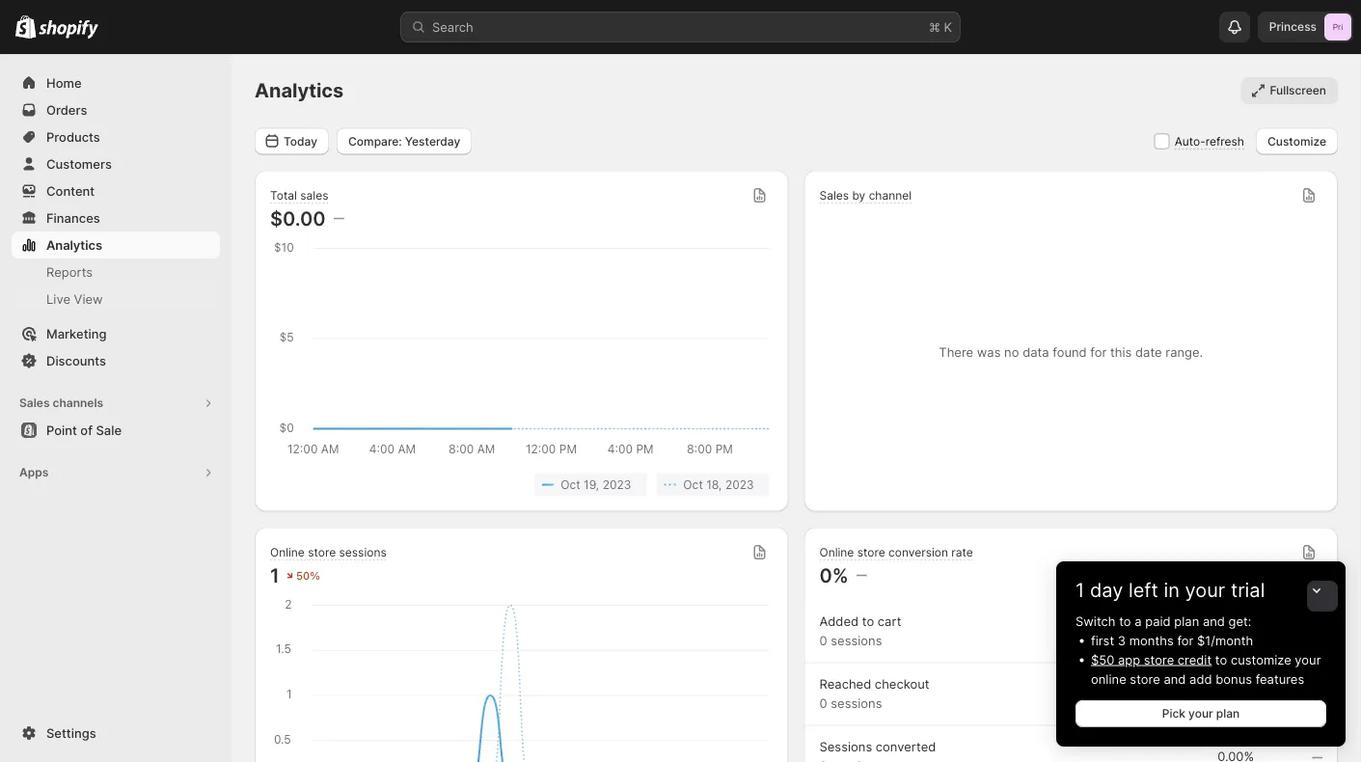 Task type: describe. For each thing, give the bounding box(es) containing it.
finances link
[[12, 205, 220, 232]]

oct 19, 2023 button
[[534, 473, 647, 496]]

channel
[[869, 189, 912, 203]]

bonus
[[1216, 671, 1252, 686]]

switch
[[1076, 614, 1116, 629]]

princess
[[1269, 20, 1317, 34]]

3
[[1118, 633, 1126, 648]]

no change image
[[856, 568, 867, 583]]

1 day left in your trial element
[[1056, 612, 1346, 747]]

checkout
[[875, 677, 929, 692]]

there
[[939, 345, 974, 360]]

oct 18, 2023 button
[[656, 473, 769, 496]]

point of sale link
[[12, 417, 220, 444]]

shopify image
[[15, 15, 36, 38]]

⌘ k
[[929, 19, 952, 34]]

2023 for oct 19, 2023
[[603, 478, 631, 492]]

channels
[[53, 396, 103, 410]]

0 inside reached checkout 0 sessions
[[820, 696, 827, 711]]

sales by channel
[[820, 189, 912, 203]]

apps
[[19, 465, 49, 479]]

0 vertical spatial plan
[[1174, 614, 1199, 629]]

online store sessions button
[[270, 545, 387, 561]]

1 horizontal spatial analytics
[[255, 79, 344, 102]]

discounts link
[[12, 347, 220, 374]]

sales
[[300, 189, 328, 203]]

to for added
[[862, 614, 874, 629]]

$50 app store credit
[[1091, 652, 1212, 667]]

today button
[[255, 128, 329, 155]]

trial
[[1231, 578, 1265, 602]]

sessions inside added to cart 0 sessions
[[831, 633, 882, 648]]

pick
[[1162, 707, 1186, 721]]

added to cart 0 sessions
[[820, 614, 901, 648]]

was
[[977, 345, 1001, 360]]

no change image for sessions converted
[[1312, 750, 1323, 762]]

reached checkout 0 sessions
[[820, 677, 929, 711]]

online store sessions
[[270, 546, 387, 560]]

data
[[1023, 345, 1049, 360]]

add
[[1190, 671, 1212, 686]]

date
[[1136, 345, 1162, 360]]

compare: yesterday
[[348, 134, 460, 148]]

home
[[46, 75, 82, 90]]

get:
[[1229, 614, 1252, 629]]

reports
[[46, 264, 93, 279]]

total sales
[[270, 189, 328, 203]]

customize button
[[1256, 128, 1338, 155]]

online
[[1091, 671, 1127, 686]]

no change image for reached checkout
[[1312, 687, 1323, 703]]

of
[[80, 423, 93, 438]]

customers link
[[12, 150, 220, 178]]

0.00% for added to cart
[[1218, 624, 1254, 639]]

settings link
[[12, 720, 220, 747]]

fullscreen
[[1270, 83, 1327, 97]]

sale
[[96, 423, 122, 438]]

finances
[[46, 210, 100, 225]]

$0.00
[[270, 206, 326, 230]]

there was no data found for this date range.
[[939, 345, 1203, 360]]

live
[[46, 291, 70, 306]]

0 vertical spatial no change image
[[333, 211, 344, 226]]

0%
[[820, 563, 849, 587]]

1 day left in your trial button
[[1056, 561, 1346, 602]]

months
[[1129, 633, 1174, 648]]

products link
[[12, 123, 220, 150]]

left
[[1129, 578, 1159, 602]]

online for 0%
[[820, 546, 854, 560]]

day
[[1090, 578, 1123, 602]]

2023 for oct 18, 2023
[[725, 478, 754, 492]]

discounts
[[46, 353, 106, 368]]

content
[[46, 183, 95, 198]]

reports link
[[12, 259, 220, 286]]

your inside dropdown button
[[1185, 578, 1225, 602]]

this
[[1110, 345, 1132, 360]]

0 vertical spatial for
[[1090, 345, 1107, 360]]

to inside to customize your online store and add bonus features
[[1215, 652, 1227, 667]]

sales by channel button
[[820, 188, 912, 205]]

reached
[[820, 677, 871, 692]]

decrease of 50% image
[[287, 568, 320, 583]]

today
[[284, 134, 317, 148]]

view
[[74, 291, 103, 306]]

0 horizontal spatial analytics
[[46, 237, 102, 252]]

range.
[[1166, 345, 1203, 360]]

1 vertical spatial plan
[[1216, 707, 1240, 721]]

orders
[[46, 102, 87, 117]]

customize
[[1268, 134, 1327, 148]]

paid
[[1145, 614, 1171, 629]]

total
[[270, 189, 297, 203]]

sales for sales channels
[[19, 396, 50, 410]]



Task type: locate. For each thing, give the bounding box(es) containing it.
2023 right the 18,
[[725, 478, 754, 492]]

added
[[820, 614, 859, 629]]

0 horizontal spatial plan
[[1174, 614, 1199, 629]]

store down $50 app store credit
[[1130, 671, 1160, 686]]

content link
[[12, 178, 220, 205]]

0.00% right add on the right bottom of the page
[[1218, 686, 1254, 701]]

0 vertical spatial your
[[1185, 578, 1225, 602]]

sessions
[[339, 546, 387, 560], [831, 633, 882, 648], [831, 696, 882, 711]]

1 0.00% from the top
[[1218, 624, 1254, 639]]

marketing
[[46, 326, 107, 341]]

1 for 1 day left in your trial
[[1076, 578, 1085, 602]]

0.00% for reached checkout
[[1218, 686, 1254, 701]]

1 horizontal spatial for
[[1177, 633, 1194, 648]]

18,
[[706, 478, 722, 492]]

0 horizontal spatial and
[[1164, 671, 1186, 686]]

1 for 1
[[270, 563, 279, 587]]

by
[[852, 189, 866, 203]]

no
[[1004, 345, 1019, 360]]

1 2023 from the left
[[603, 478, 631, 492]]

online for 1
[[270, 546, 305, 560]]

your
[[1185, 578, 1225, 602], [1295, 652, 1321, 667], [1189, 707, 1213, 721]]

point of sale button
[[0, 417, 232, 444]]

orders link
[[12, 96, 220, 123]]

to left a
[[1119, 614, 1131, 629]]

online up decrease of 50% 'image'
[[270, 546, 305, 560]]

0 vertical spatial and
[[1203, 614, 1225, 629]]

2 online from the left
[[820, 546, 854, 560]]

$50 app store credit link
[[1091, 652, 1212, 667]]

sales inside dropdown button
[[820, 189, 849, 203]]

1 oct from the left
[[561, 478, 581, 492]]

1 vertical spatial 0.00%
[[1218, 686, 1254, 701]]

for inside 1 day left in your trial element
[[1177, 633, 1194, 648]]

sales left by
[[820, 189, 849, 203]]

shopify image
[[39, 20, 99, 39]]

1 horizontal spatial oct
[[683, 478, 703, 492]]

app
[[1118, 652, 1140, 667]]

2 2023 from the left
[[725, 478, 754, 492]]

sales up "point"
[[19, 396, 50, 410]]

search
[[432, 19, 473, 34]]

1 horizontal spatial 1
[[1076, 578, 1085, 602]]

⌘
[[929, 19, 940, 34]]

sales inside 'button'
[[19, 396, 50, 410]]

0 vertical spatial analytics
[[255, 79, 344, 102]]

settings
[[46, 725, 96, 740]]

your right in
[[1185, 578, 1225, 602]]

1 horizontal spatial online
[[820, 546, 854, 560]]

first
[[1091, 633, 1114, 648]]

list containing oct 19, 2023
[[274, 473, 769, 496]]

oct 18, 2023
[[683, 478, 754, 492]]

oct for oct 19, 2023
[[561, 478, 581, 492]]

conversion
[[889, 546, 948, 560]]

0 vertical spatial 0
[[820, 633, 827, 648]]

1 vertical spatial your
[[1295, 652, 1321, 667]]

products
[[46, 129, 100, 144]]

oct 19, 2023
[[561, 478, 631, 492]]

1 0 from the top
[[820, 633, 827, 648]]

store up decrease of 50% 'image'
[[308, 546, 336, 560]]

0 horizontal spatial for
[[1090, 345, 1107, 360]]

online store conversion rate button
[[820, 545, 973, 561]]

fullscreen button
[[1241, 77, 1338, 104]]

1 horizontal spatial 2023
[[725, 478, 754, 492]]

1 vertical spatial 0
[[820, 696, 827, 711]]

online up 0%
[[820, 546, 854, 560]]

features
[[1256, 671, 1305, 686]]

your inside to customize your online store and add bonus features
[[1295, 652, 1321, 667]]

auto-
[[1175, 134, 1206, 148]]

refresh
[[1206, 134, 1244, 148]]

1 vertical spatial for
[[1177, 633, 1194, 648]]

1 online from the left
[[270, 546, 305, 560]]

analytics down finances
[[46, 237, 102, 252]]

to inside added to cart 0 sessions
[[862, 614, 874, 629]]

to for switch
[[1119, 614, 1131, 629]]

store up no change icon
[[857, 546, 885, 560]]

2 0 from the top
[[820, 696, 827, 711]]

in
[[1164, 578, 1180, 602]]

analytics link
[[12, 232, 220, 259]]

customers
[[46, 156, 112, 171]]

pick your plan link
[[1076, 700, 1327, 727]]

2 vertical spatial your
[[1189, 707, 1213, 721]]

1 left day
[[1076, 578, 1085, 602]]

to
[[1119, 614, 1131, 629], [862, 614, 874, 629], [1215, 652, 1227, 667]]

for left this
[[1090, 345, 1107, 360]]

online
[[270, 546, 305, 560], [820, 546, 854, 560]]

found
[[1053, 345, 1087, 360]]

to left cart
[[862, 614, 874, 629]]

pick your plan
[[1162, 707, 1240, 721]]

auto-refresh
[[1175, 134, 1244, 148]]

0 vertical spatial sessions
[[339, 546, 387, 560]]

yesterday
[[405, 134, 460, 148]]

and up $1/month
[[1203, 614, 1225, 629]]

store down the months
[[1144, 652, 1174, 667]]

0 horizontal spatial to
[[862, 614, 874, 629]]

princess image
[[1325, 14, 1352, 41]]

total sales button
[[270, 188, 328, 205]]

oct left the 18,
[[683, 478, 703, 492]]

0 horizontal spatial oct
[[561, 478, 581, 492]]

your up the features on the right
[[1295, 652, 1321, 667]]

oct left "19,"
[[561, 478, 581, 492]]

k
[[944, 19, 952, 34]]

switch to a paid plan and get:
[[1076, 614, 1252, 629]]

1 vertical spatial and
[[1164, 671, 1186, 686]]

a
[[1135, 614, 1142, 629]]

your right pick
[[1189, 707, 1213, 721]]

oct
[[561, 478, 581, 492], [683, 478, 703, 492]]

sessions
[[820, 739, 872, 754]]

sales channels
[[19, 396, 103, 410]]

0 inside added to cart 0 sessions
[[820, 633, 827, 648]]

for up credit
[[1177, 633, 1194, 648]]

$1/month
[[1197, 633, 1253, 648]]

sessions inside dropdown button
[[339, 546, 387, 560]]

2 oct from the left
[[683, 478, 703, 492]]

1 vertical spatial sales
[[19, 396, 50, 410]]

1 vertical spatial analytics
[[46, 237, 102, 252]]

0 horizontal spatial online
[[270, 546, 305, 560]]

sales channels button
[[12, 390, 220, 417]]

1 day left in your trial
[[1076, 578, 1265, 602]]

store inside to customize your online store and add bonus features
[[1130, 671, 1160, 686]]

$50
[[1091, 652, 1115, 667]]

list
[[274, 473, 769, 496]]

2023
[[603, 478, 631, 492], [725, 478, 754, 492]]

0 vertical spatial 0.00%
[[1218, 624, 1254, 639]]

and inside to customize your online store and add bonus features
[[1164, 671, 1186, 686]]

to down $1/month
[[1215, 652, 1227, 667]]

19,
[[584, 478, 599, 492]]

sessions inside reached checkout 0 sessions
[[831, 696, 882, 711]]

1 horizontal spatial plan
[[1216, 707, 1240, 721]]

and left add on the right bottom of the page
[[1164, 671, 1186, 686]]

plan down bonus at the bottom of page
[[1216, 707, 1240, 721]]

store
[[308, 546, 336, 560], [857, 546, 885, 560], [1144, 652, 1174, 667], [1130, 671, 1160, 686]]

0 vertical spatial sales
[[820, 189, 849, 203]]

0 horizontal spatial 2023
[[603, 478, 631, 492]]

1 left decrease of 50% 'image'
[[270, 563, 279, 587]]

sales for sales by channel
[[820, 189, 849, 203]]

cart
[[878, 614, 901, 629]]

2 vertical spatial sessions
[[831, 696, 882, 711]]

0 horizontal spatial sales
[[19, 396, 50, 410]]

point of sale
[[46, 423, 122, 438]]

1 horizontal spatial sales
[[820, 189, 849, 203]]

1 inside dropdown button
[[1076, 578, 1085, 602]]

no change image
[[333, 211, 344, 226], [1312, 687, 1323, 703], [1312, 750, 1323, 762]]

1 vertical spatial no change image
[[1312, 687, 1323, 703]]

0 down 'reached'
[[820, 696, 827, 711]]

2 horizontal spatial to
[[1215, 652, 1227, 667]]

0 down added
[[820, 633, 827, 648]]

2023 right "19,"
[[603, 478, 631, 492]]

and for store
[[1164, 671, 1186, 686]]

oct for oct 18, 2023
[[683, 478, 703, 492]]

plan up first 3 months for $1/month
[[1174, 614, 1199, 629]]

0.00% up customize
[[1218, 624, 1254, 639]]

first 3 months for $1/month
[[1091, 633, 1253, 648]]

to customize your online store and add bonus features
[[1091, 652, 1321, 686]]

1 horizontal spatial and
[[1203, 614, 1225, 629]]

apps button
[[12, 459, 220, 486]]

and for plan
[[1203, 614, 1225, 629]]

analytics up today
[[255, 79, 344, 102]]

2 vertical spatial no change image
[[1312, 750, 1323, 762]]

point
[[46, 423, 77, 438]]

1 vertical spatial sessions
[[831, 633, 882, 648]]

1 horizontal spatial to
[[1119, 614, 1131, 629]]

sessions converted
[[820, 739, 936, 754]]

compare: yesterday button
[[337, 128, 472, 155]]

live view link
[[12, 286, 220, 313]]

compare:
[[348, 134, 402, 148]]

credit
[[1178, 652, 1212, 667]]

sales
[[820, 189, 849, 203], [19, 396, 50, 410]]

2 0.00% from the top
[[1218, 686, 1254, 701]]

live view
[[46, 291, 103, 306]]

0 horizontal spatial 1
[[270, 563, 279, 587]]

customize
[[1231, 652, 1292, 667]]



Task type: vqa. For each thing, say whether or not it's contained in the screenshot.
Learn
no



